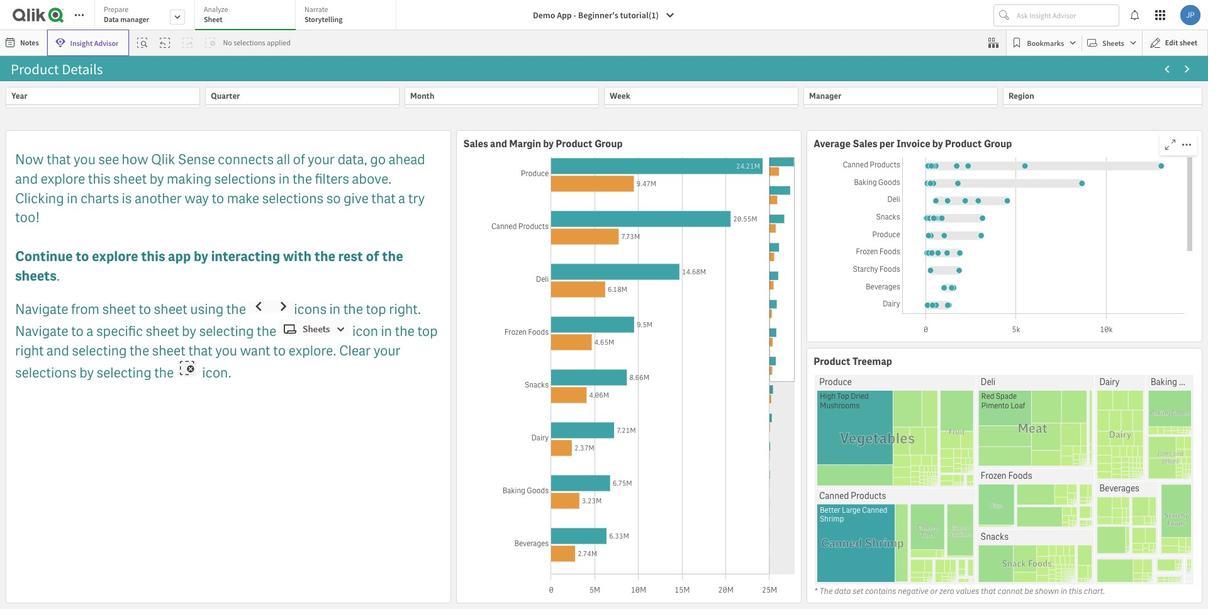 Task type: locate. For each thing, give the bounding box(es) containing it.
and inside now that you see how qlik sense connects all of your data, go ahead and explore this sheet by making selections in the filters above. clicking in charts is another way to make selections so give that a try too!
[[15, 170, 38, 188]]

in right icon
[[381, 322, 392, 340]]

of
[[293, 150, 305, 169], [366, 247, 379, 266]]

and right right
[[46, 342, 69, 360]]

1 vertical spatial of
[[366, 247, 379, 266]]

the down 'specific'
[[130, 342, 149, 360]]

all
[[277, 150, 290, 169]]

the up the want
[[257, 322, 276, 340]]

demo
[[533, 9, 555, 21]]

that right values
[[981, 586, 996, 596]]

0 horizontal spatial of
[[293, 150, 305, 169]]

0 horizontal spatial you
[[74, 150, 96, 169]]

selections down right
[[15, 364, 77, 382]]

0 vertical spatial you
[[74, 150, 96, 169]]

navigate up right
[[15, 322, 68, 340]]

icon in the top right and selecting the sheet that you want to explore.
[[15, 322, 438, 360]]

average sales per invoice by product group application
[[807, 130, 1203, 343]]

0 horizontal spatial and
[[15, 170, 38, 188]]

0 vertical spatial navigate
[[15, 300, 68, 319]]

0 vertical spatial a
[[398, 189, 405, 208]]

clear your selections by selecting the
[[15, 342, 401, 382]]

in
[[279, 170, 290, 188], [67, 189, 78, 208], [330, 300, 341, 319], [381, 322, 392, 340], [1061, 586, 1067, 596]]

group
[[595, 137, 623, 150], [984, 137, 1012, 150]]

tab list
[[94, 0, 401, 31]]

explore
[[41, 170, 85, 188], [92, 247, 138, 266]]

1 vertical spatial explore
[[92, 247, 138, 266]]

product left treemap
[[814, 355, 851, 368]]

selections inside clear your selections by selecting the
[[15, 364, 77, 382]]

1 vertical spatial selecting
[[72, 342, 127, 360]]

0 horizontal spatial explore
[[41, 170, 85, 188]]

want
[[240, 342, 270, 360]]

0 horizontal spatial group
[[595, 137, 623, 150]]

app
[[168, 247, 191, 266]]

in inside application
[[1061, 586, 1067, 596]]

icons
[[294, 300, 327, 319]]

1 vertical spatial this
[[141, 247, 165, 266]]

month
[[410, 91, 435, 101]]

the right using
[[226, 300, 246, 319]]

edit
[[1166, 38, 1179, 47]]

0 vertical spatial selecting
[[199, 322, 254, 340]]

top inside icon in the top right and selecting the sheet that you want to explore.
[[417, 322, 438, 340]]

navigate down sheets
[[15, 300, 68, 319]]

a
[[398, 189, 405, 208], [86, 322, 93, 340]]

1 vertical spatial and
[[15, 170, 38, 188]]

sheet inside in the top right. navigate to a specific sheet by selecting the
[[146, 322, 179, 340]]

analyze
[[204, 4, 228, 14]]

manager
[[120, 14, 149, 24]]

*
[[814, 586, 818, 596]]

the left 'icon.'
[[154, 364, 174, 382]]

right
[[15, 342, 44, 360]]

this left app
[[141, 247, 165, 266]]

0 horizontal spatial your
[[308, 150, 335, 169]]

the inside now that you see how qlik sense connects all of your data, go ahead and explore this sheet by making selections in the filters above. clicking in charts is another way to make selections so give that a try too!
[[292, 170, 312, 188]]

2 horizontal spatial and
[[490, 137, 507, 150]]

1 horizontal spatial this
[[141, 247, 165, 266]]

and down now
[[15, 170, 38, 188]]

that
[[47, 150, 71, 169], [371, 189, 396, 208], [188, 342, 213, 360], [981, 586, 996, 596]]

contains
[[865, 586, 896, 596]]

sheet inside now that you see how qlik sense connects all of your data, go ahead and explore this sheet by making selections in the filters above. clicking in charts is another way to make selections so give that a try too!
[[113, 170, 147, 188]]

give
[[344, 189, 369, 208]]

1 vertical spatial your
[[374, 342, 401, 360]]

top down right.
[[417, 322, 438, 340]]

is
[[122, 189, 132, 208]]

your down icon
[[374, 342, 401, 360]]

cannot
[[998, 586, 1023, 596]]

2 horizontal spatial this
[[1069, 586, 1082, 596]]

average sales per invoice by product group
[[814, 137, 1012, 150]]

data
[[834, 586, 851, 596]]

a down from
[[86, 322, 93, 340]]

narrate storytelling
[[305, 4, 343, 24]]

explore inside now that you see how qlik sense connects all of your data, go ahead and explore this sheet by making selections in the filters above. clicking in charts is another way to make selections so give that a try too!
[[41, 170, 85, 188]]

of right rest
[[366, 247, 379, 266]]

2 navigate from the top
[[15, 322, 68, 340]]

sales left 'per'
[[853, 137, 878, 150]]

smart search image
[[138, 38, 148, 48]]

this inside continue to explore this app by interacting with the rest of the sheets
[[141, 247, 165, 266]]

edit sheet
[[1166, 38, 1198, 47]]

try
[[408, 189, 425, 208]]

to inside in the top right. navigate to a specific sheet by selecting the
[[71, 322, 84, 340]]

and left "margin"
[[490, 137, 507, 150]]

sales
[[463, 137, 488, 150], [853, 137, 878, 150]]

clicking
[[15, 189, 64, 208]]

explore.
[[289, 342, 336, 360]]

continue to explore this app by interacting with the rest of the sheets
[[15, 247, 403, 285]]

1 horizontal spatial you
[[215, 342, 237, 360]]

previous sheet: experience the power of qlik sense image
[[1163, 64, 1173, 74]]

0 horizontal spatial sales
[[463, 137, 488, 150]]

icon.
[[202, 364, 231, 382]]

2 horizontal spatial product
[[945, 137, 982, 150]]

of inside now that you see how qlik sense connects all of your data, go ahead and explore this sheet by making selections in the filters above. clicking in charts is another way to make selections so give that a try too!
[[293, 150, 305, 169]]

1 horizontal spatial your
[[374, 342, 401, 360]]

to right the want
[[273, 342, 286, 360]]

sheets button
[[1085, 33, 1140, 53]]

1 horizontal spatial a
[[398, 189, 405, 208]]

of right all
[[293, 150, 305, 169]]

manager
[[809, 91, 842, 101]]

selecting inside in the top right. navigate to a specific sheet by selecting the
[[199, 322, 254, 340]]

1 horizontal spatial group
[[984, 137, 1012, 150]]

sheets
[[1103, 38, 1125, 48]]

a left try at left top
[[398, 189, 405, 208]]

1 vertical spatial top
[[417, 322, 438, 340]]

1 vertical spatial you
[[215, 342, 237, 360]]

treemap
[[853, 355, 893, 368]]

region element
[[1009, 91, 1035, 101]]

in inside in the top right. navigate to a specific sheet by selecting the
[[330, 300, 341, 319]]

group down week
[[595, 137, 623, 150]]

this left chart.
[[1069, 586, 1082, 596]]

prepare data manager
[[104, 4, 149, 24]]

1 horizontal spatial sales
[[853, 137, 878, 150]]

your
[[308, 150, 335, 169], [374, 342, 401, 360]]

1 horizontal spatial top
[[417, 322, 438, 340]]

2 vertical spatial and
[[46, 342, 69, 360]]

sheet
[[1180, 38, 1198, 47], [113, 170, 147, 188], [102, 300, 136, 319], [154, 300, 188, 319], [146, 322, 179, 340], [152, 342, 186, 360]]

1 group from the left
[[595, 137, 623, 150]]

the left filters
[[292, 170, 312, 188]]

rest
[[338, 247, 363, 266]]

2 vertical spatial selecting
[[97, 364, 151, 382]]

the
[[820, 586, 833, 596]]

average
[[814, 137, 851, 150]]

selecting inside clear your selections by selecting the
[[97, 364, 151, 382]]

that up 'icon.'
[[188, 342, 213, 360]]

0 horizontal spatial top
[[366, 300, 386, 319]]

0 vertical spatial explore
[[41, 170, 85, 188]]

0 vertical spatial this
[[88, 170, 111, 188]]

by inside in the top right. navigate to a specific sheet by selecting the
[[182, 322, 196, 340]]

1 horizontal spatial of
[[366, 247, 379, 266]]

sales and margin by product group
[[463, 137, 623, 150]]

0 vertical spatial and
[[490, 137, 507, 150]]

1 horizontal spatial product
[[814, 355, 851, 368]]

sales left "margin"
[[463, 137, 488, 150]]

selections
[[234, 38, 265, 47], [214, 170, 276, 188], [262, 189, 324, 208], [15, 364, 77, 382]]

explore up navigate from sheet to sheet using the
[[92, 247, 138, 266]]

insight advisor
[[70, 38, 119, 48]]

2 group from the left
[[984, 137, 1012, 150]]

from
[[71, 300, 100, 319]]

the
[[292, 170, 312, 188], [314, 247, 336, 266], [382, 247, 403, 266], [226, 300, 246, 319], [343, 300, 363, 319], [257, 322, 276, 340], [395, 322, 415, 340], [130, 342, 149, 360], [154, 364, 174, 382]]

product right "invoice"
[[945, 137, 982, 150]]

selecting inside icon in the top right and selecting the sheet that you want to explore.
[[72, 342, 127, 360]]

in right "icons"
[[330, 300, 341, 319]]

0 vertical spatial of
[[293, 150, 305, 169]]

and
[[490, 137, 507, 150], [15, 170, 38, 188], [46, 342, 69, 360]]

product right "margin"
[[556, 137, 593, 150]]

the up icon
[[343, 300, 363, 319]]

to right continue
[[76, 247, 89, 266]]

1 vertical spatial a
[[86, 322, 93, 340]]

manager element
[[809, 91, 842, 101]]

to
[[212, 189, 224, 208], [76, 247, 89, 266], [139, 300, 151, 319], [71, 322, 84, 340], [273, 342, 286, 360]]

to down from
[[71, 322, 84, 340]]

0 horizontal spatial this
[[88, 170, 111, 188]]

0 horizontal spatial a
[[86, 322, 93, 340]]

to right the way
[[212, 189, 224, 208]]

region
[[1009, 91, 1035, 101]]

the inside clear your selections by selecting the
[[154, 364, 174, 382]]

margin
[[509, 137, 541, 150]]

this
[[88, 170, 111, 188], [141, 247, 165, 266], [1069, 586, 1082, 596]]

group down region element
[[984, 137, 1012, 150]]

2 vertical spatial this
[[1069, 586, 1082, 596]]

your inside now that you see how qlik sense connects all of your data, go ahead and explore this sheet by making selections in the filters above. clicking in charts is another way to make selections so give that a try too!
[[308, 150, 335, 169]]

product inside application
[[814, 355, 851, 368]]

selections tool image
[[989, 38, 999, 48]]

go
[[370, 150, 386, 169]]

or
[[930, 586, 938, 596]]

invoice
[[897, 137, 931, 150]]

1 vertical spatial navigate
[[15, 322, 68, 340]]

sheets
[[15, 267, 56, 285]]

explore inside continue to explore this app by interacting with the rest of the sheets
[[92, 247, 138, 266]]

in right shown
[[1061, 586, 1067, 596]]

you left see
[[74, 150, 96, 169]]

0 vertical spatial top
[[366, 300, 386, 319]]

selecting
[[199, 322, 254, 340], [72, 342, 127, 360], [97, 364, 151, 382]]

by
[[543, 137, 554, 150], [933, 137, 943, 150], [150, 170, 164, 188], [194, 247, 208, 266], [182, 322, 196, 340], [79, 364, 94, 382]]

interacting
[[211, 247, 280, 266]]

by inside clear your selections by selecting the
[[79, 364, 94, 382]]

top up icon
[[366, 300, 386, 319]]

explore up "clicking"
[[41, 170, 85, 188]]

your up filters
[[308, 150, 335, 169]]

with
[[283, 247, 312, 266]]

in left charts
[[67, 189, 78, 208]]

filters
[[315, 170, 349, 188]]

1 horizontal spatial and
[[46, 342, 69, 360]]

0 vertical spatial your
[[308, 150, 335, 169]]

this up charts
[[88, 170, 111, 188]]

top
[[366, 300, 386, 319], [417, 322, 438, 340]]

1 horizontal spatial explore
[[92, 247, 138, 266]]

be
[[1025, 586, 1033, 596]]

now
[[15, 150, 44, 169]]

notes button
[[3, 33, 44, 53]]

0 horizontal spatial product
[[556, 137, 593, 150]]

to inside icon in the top right and selecting the sheet that you want to explore.
[[273, 342, 286, 360]]

application
[[0, 0, 1209, 609], [6, 130, 451, 604]]

you up 'icon.'
[[215, 342, 237, 360]]



Task type: describe. For each thing, give the bounding box(es) containing it.
no
[[223, 38, 232, 47]]

see
[[98, 150, 119, 169]]

right.
[[389, 300, 421, 319]]

month element
[[410, 91, 435, 101]]

your inside clear your selections by selecting the
[[374, 342, 401, 360]]

bookmarks
[[1027, 38, 1064, 48]]

that inside icon in the top right and selecting the sheet that you want to explore.
[[188, 342, 213, 360]]

the left rest
[[314, 247, 336, 266]]

top inside in the top right. navigate to a specific sheet by selecting the
[[366, 300, 386, 319]]

icon
[[352, 322, 378, 340]]

analyze sheet
[[204, 4, 228, 24]]

zero
[[939, 586, 954, 596]]

quarter element
[[211, 91, 240, 101]]

of inside continue to explore this app by interacting with the rest of the sheets
[[366, 247, 379, 266]]

by inside continue to explore this app by interacting with the rest of the sheets
[[194, 247, 208, 266]]

selections right no
[[234, 38, 265, 47]]

week
[[610, 91, 631, 101]]

so
[[326, 189, 341, 208]]

insight
[[70, 38, 93, 48]]

sales and margin by product group application
[[457, 130, 802, 604]]

week element
[[610, 91, 631, 101]]

using
[[190, 300, 224, 319]]

that inside application
[[981, 586, 996, 596]]

quarter
[[211, 91, 240, 101]]

no selections applied
[[223, 38, 291, 47]]

1 sales from the left
[[463, 137, 488, 150]]

tutorial(1)
[[620, 9, 659, 21]]

and inside icon in the top right and selecting the sheet that you want to explore.
[[46, 342, 69, 360]]

qlik
[[151, 150, 175, 169]]

set
[[853, 586, 863, 596]]

beginner's
[[578, 9, 619, 21]]

data
[[104, 14, 119, 24]]

product treemap * the data set contains negative or zero values that cannot be shown in this chart. application
[[807, 348, 1203, 604]]

product inside average sales per invoice by product group application
[[945, 137, 982, 150]]

way
[[185, 189, 209, 208]]

and inside sales and margin by product group application
[[490, 137, 507, 150]]

prepare
[[104, 4, 129, 14]]

another
[[135, 189, 182, 208]]

continue
[[15, 247, 73, 266]]

demo app - beginner's tutorial(1) button
[[526, 5, 683, 25]]

ahead
[[389, 150, 425, 169]]

.
[[56, 267, 60, 285]]

demo app - beginner's tutorial(1)
[[533, 9, 659, 21]]

-
[[574, 9, 577, 21]]

this inside application
[[1069, 586, 1082, 596]]

product inside sales and margin by product group application
[[556, 137, 593, 150]]

you inside icon in the top right and selecting the sheet that you want to explore.
[[215, 342, 237, 360]]

notes
[[20, 38, 39, 47]]

2 sales from the left
[[853, 137, 878, 150]]

clear
[[339, 342, 371, 360]]

sheet inside icon in the top right and selecting the sheet that you want to explore.
[[152, 342, 186, 360]]

narrate
[[305, 4, 328, 14]]

a inside now that you see how qlik sense connects all of your data, go ahead and explore this sheet by making selections in the filters above. clicking in charts is another way to make selections so give that a try too!
[[398, 189, 405, 208]]

next sheet: customer details image
[[1183, 64, 1193, 74]]

shown
[[1035, 586, 1059, 596]]

the down right.
[[395, 322, 415, 340]]

in the top right. navigate to a specific sheet by selecting the
[[15, 300, 421, 340]]

values
[[956, 586, 979, 596]]

data,
[[338, 150, 368, 169]]

james peterson image
[[1181, 5, 1201, 25]]

how
[[122, 150, 148, 169]]

per
[[880, 137, 895, 150]]

storytelling
[[305, 14, 343, 24]]

sheet
[[204, 14, 223, 24]]

step back image
[[160, 38, 170, 48]]

Ask Insight Advisor text field
[[1015, 5, 1119, 25]]

to inside continue to explore this app by interacting with the rest of the sheets
[[76, 247, 89, 266]]

year element
[[11, 91, 27, 101]]

above.
[[352, 170, 392, 188]]

chart.
[[1084, 586, 1105, 596]]

navigate from sheet to sheet using the
[[15, 300, 249, 319]]

negative
[[898, 586, 929, 596]]

bookmarks button
[[1010, 33, 1080, 53]]

selections down "connects"
[[214, 170, 276, 188]]

navigate inside in the top right. navigate to a specific sheet by selecting the
[[15, 322, 68, 340]]

advisor
[[94, 38, 119, 48]]

to up 'specific'
[[139, 300, 151, 319]]

you inside now that you see how qlik sense connects all of your data, go ahead and explore this sheet by making selections in the filters above. clicking in charts is another way to make selections so give that a try too!
[[74, 150, 96, 169]]

sense
[[178, 150, 215, 169]]

the right rest
[[382, 247, 403, 266]]

specific
[[96, 322, 143, 340]]

year
[[11, 91, 27, 101]]

by inside now that you see how qlik sense connects all of your data, go ahead and explore this sheet by making selections in the filters above. clicking in charts is another way to make selections so give that a try too!
[[150, 170, 164, 188]]

product treemap
[[814, 355, 893, 368]]

* the data set contains negative or zero values that cannot be shown in this chart.
[[814, 586, 1105, 596]]

now that you see how qlik sense connects all of your data, go ahead and explore this sheet by making selections in the filters above. clicking in charts is another way to make selections so give that a try too!
[[15, 150, 425, 227]]

in inside icon in the top right and selecting the sheet that you want to explore.
[[381, 322, 392, 340]]

a inside in the top right. navigate to a specific sheet by selecting the
[[86, 322, 93, 340]]

this inside now that you see how qlik sense connects all of your data, go ahead and explore this sheet by making selections in the filters above. clicking in charts is another way to make selections so give that a try too!
[[88, 170, 111, 188]]

insight advisor button
[[47, 30, 129, 56]]

connects
[[218, 150, 274, 169]]

that right now
[[47, 150, 71, 169]]

edit sheet button
[[1142, 30, 1209, 56]]

selections down all
[[262, 189, 324, 208]]

make
[[227, 189, 259, 208]]

tab list containing prepare
[[94, 0, 401, 31]]

app
[[557, 9, 572, 21]]

making
[[167, 170, 212, 188]]

to inside now that you see how qlik sense connects all of your data, go ahead and explore this sheet by making selections in the filters above. clicking in charts is another way to make selections so give that a try too!
[[212, 189, 224, 208]]

applied
[[267, 38, 291, 47]]

1 navigate from the top
[[15, 300, 68, 319]]

too!
[[15, 209, 40, 227]]

in down all
[[279, 170, 290, 188]]

that down 'above.'
[[371, 189, 396, 208]]

sheet inside edit sheet button
[[1180, 38, 1198, 47]]



Task type: vqa. For each thing, say whether or not it's contained in the screenshot.
the bottommost the "you"
yes



